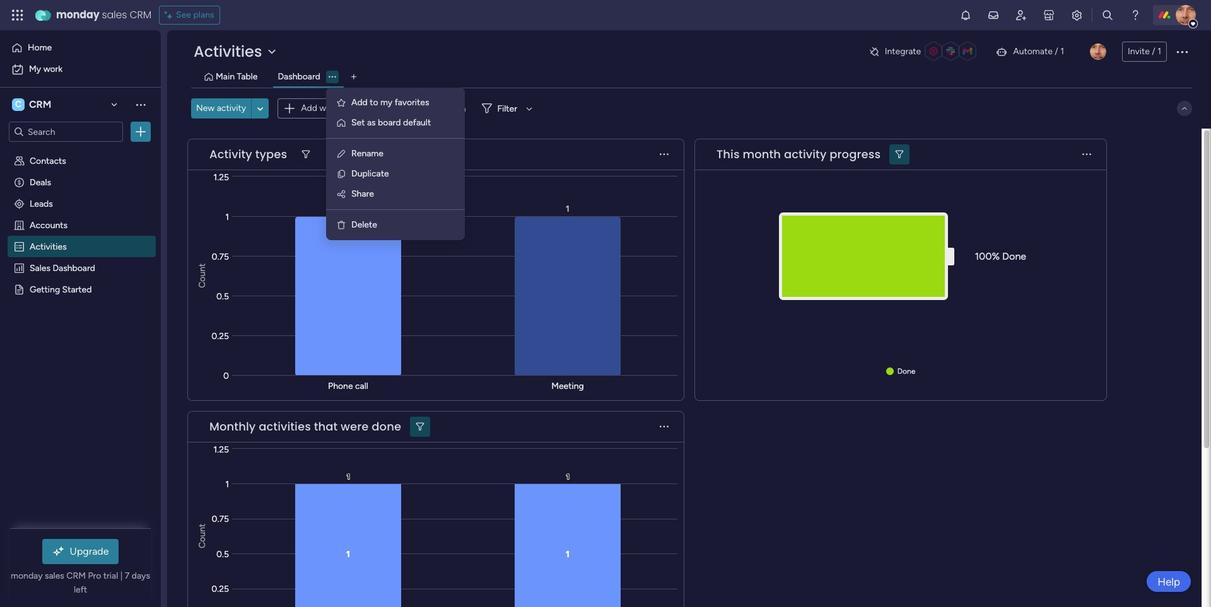 Task type: locate. For each thing, give the bounding box(es) containing it.
activities
[[194, 41, 262, 62], [30, 241, 67, 252]]

0 horizontal spatial dashboard
[[53, 262, 95, 273]]

1 horizontal spatial sales
[[102, 8, 127, 22]]

activity right new
[[217, 103, 246, 114]]

0 vertical spatial activities
[[194, 41, 262, 62]]

my
[[381, 97, 393, 108]]

1 1 from the left
[[1061, 46, 1064, 57]]

1 vertical spatial crm
[[29, 98, 51, 110]]

automate
[[1013, 46, 1053, 57]]

1 horizontal spatial add
[[351, 97, 368, 108]]

my work
[[29, 64, 63, 74]]

add to my favorites image
[[336, 98, 346, 108]]

new activity
[[196, 103, 246, 114]]

crm up left
[[66, 571, 86, 582]]

integrate
[[885, 46, 921, 57]]

0 horizontal spatial /
[[1055, 46, 1059, 57]]

1 horizontal spatial done
[[1003, 250, 1027, 262]]

1 vertical spatial activities
[[30, 241, 67, 252]]

invite / 1
[[1128, 46, 1162, 57]]

monday marketplace image
[[1043, 9, 1056, 21]]

update feed image
[[987, 9, 1000, 21]]

0 horizontal spatial options image
[[134, 126, 147, 138]]

tab list
[[191, 67, 1193, 88]]

0 vertical spatial done
[[1003, 250, 1027, 262]]

left
[[74, 585, 87, 596]]

100%
[[975, 250, 1000, 262]]

100% done
[[975, 250, 1027, 262]]

dashboard up started
[[53, 262, 95, 273]]

invite / 1 button
[[1122, 42, 1167, 62]]

1 horizontal spatial more dots image
[[1083, 150, 1092, 159]]

add to my favorites
[[351, 97, 429, 108]]

james peterson image
[[1176, 5, 1196, 25], [1090, 44, 1107, 60]]

share image
[[336, 189, 346, 199]]

add left widget
[[301, 103, 317, 113]]

activity types
[[209, 146, 287, 162]]

sales down upgrade button on the left of page
[[45, 571, 64, 582]]

upgrade
[[70, 546, 109, 558]]

add
[[351, 97, 368, 108], [301, 103, 317, 113]]

1 vertical spatial options image
[[329, 76, 336, 85]]

1 vertical spatial done
[[898, 367, 916, 376]]

0 vertical spatial options image
[[1175, 44, 1190, 59]]

1 horizontal spatial crm
[[66, 571, 86, 582]]

done
[[372, 419, 401, 435]]

were
[[341, 419, 369, 435]]

1 horizontal spatial james peterson image
[[1176, 5, 1196, 25]]

activity
[[209, 146, 252, 162]]

menu
[[326, 88, 465, 240]]

1 horizontal spatial 1
[[1158, 46, 1162, 57]]

crm
[[130, 8, 151, 22], [29, 98, 51, 110], [66, 571, 86, 582]]

0 vertical spatial sales
[[102, 8, 127, 22]]

0 vertical spatial crm
[[130, 8, 151, 22]]

duplicate image
[[336, 169, 346, 179]]

see plans
[[176, 9, 214, 20]]

v2 search image
[[365, 101, 374, 116]]

1 horizontal spatial dashboard
[[278, 71, 320, 82]]

1 / from the left
[[1055, 46, 1059, 57]]

integrate button
[[864, 38, 986, 65]]

1 horizontal spatial /
[[1152, 46, 1156, 57]]

sales
[[102, 8, 127, 22], [45, 571, 64, 582]]

more dots image
[[660, 422, 669, 432]]

2 vertical spatial crm
[[66, 571, 86, 582]]

1 horizontal spatial activity
[[784, 146, 827, 162]]

as
[[367, 117, 376, 128]]

2 horizontal spatial options image
[[1175, 44, 1190, 59]]

monday for monday sales crm
[[56, 8, 99, 22]]

0 vertical spatial monday
[[56, 8, 99, 22]]

select product image
[[11, 9, 24, 21]]

rename
[[351, 148, 384, 159]]

0 vertical spatial activity
[[217, 103, 246, 114]]

monday for monday sales crm pro trial |
[[11, 571, 43, 582]]

activities button
[[191, 41, 282, 62]]

more dots image
[[660, 150, 669, 159], [1083, 150, 1092, 159]]

getting started
[[30, 284, 92, 295]]

2 1 from the left
[[1158, 46, 1162, 57]]

add inside menu
[[351, 97, 368, 108]]

options image down workspace options image
[[134, 126, 147, 138]]

0 horizontal spatial sales
[[45, 571, 64, 582]]

options image
[[1175, 44, 1190, 59], [329, 76, 336, 85], [134, 126, 147, 138]]

add left to
[[351, 97, 368, 108]]

crm for monday sales crm pro trial |
[[66, 571, 86, 582]]

my work link
[[8, 59, 153, 80]]

7
[[125, 571, 130, 582]]

0 horizontal spatial add
[[301, 103, 317, 113]]

1 right invite
[[1158, 46, 1162, 57]]

0 horizontal spatial done
[[898, 367, 916, 376]]

add inside popup button
[[301, 103, 317, 113]]

duplicate
[[351, 168, 389, 179]]

0 vertical spatial dashboard
[[278, 71, 320, 82]]

option
[[0, 149, 161, 152]]

monday
[[56, 8, 99, 22], [11, 571, 43, 582]]

crm right workspace image in the left top of the page
[[29, 98, 51, 110]]

activities up main
[[194, 41, 262, 62]]

0 horizontal spatial activity
[[217, 103, 246, 114]]

options image left add view icon
[[329, 76, 336, 85]]

crm left "see"
[[130, 8, 151, 22]]

monday down upgrade button on the left of page
[[11, 571, 43, 582]]

1 right automate
[[1061, 46, 1064, 57]]

1 inside invite / 1 button
[[1158, 46, 1162, 57]]

1 vertical spatial activity
[[784, 146, 827, 162]]

invite
[[1128, 46, 1150, 57]]

1
[[1061, 46, 1064, 57], [1158, 46, 1162, 57]]

1 vertical spatial dashboard
[[53, 262, 95, 273]]

1 vertical spatial james peterson image
[[1090, 44, 1107, 60]]

1 for invite / 1
[[1158, 46, 1162, 57]]

0 horizontal spatial activities
[[30, 241, 67, 252]]

james peterson image right help 'image'
[[1176, 5, 1196, 25]]

public dashboard image
[[13, 262, 25, 274]]

dashboard up add widget popup button
[[278, 71, 320, 82]]

activities down the accounts on the top of page
[[30, 241, 67, 252]]

activities inside list box
[[30, 241, 67, 252]]

add view image
[[351, 72, 357, 82]]

0 horizontal spatial more dots image
[[660, 150, 669, 159]]

help image
[[1129, 9, 1142, 21]]

dashboard button
[[275, 70, 324, 84]]

set as board default image
[[336, 118, 346, 128]]

tab
[[344, 67, 364, 87]]

/
[[1055, 46, 1059, 57], [1152, 46, 1156, 57]]

help
[[1158, 576, 1181, 588]]

/ right invite
[[1152, 46, 1156, 57]]

/ inside button
[[1152, 46, 1156, 57]]

|
[[120, 571, 123, 582]]

board
[[378, 117, 401, 128]]

2 vertical spatial options image
[[134, 126, 147, 138]]

sales up home link
[[102, 8, 127, 22]]

activity
[[217, 103, 246, 114], [784, 146, 827, 162]]

activity right 'month'
[[784, 146, 827, 162]]

leads
[[30, 198, 53, 209]]

Activity types field
[[206, 146, 290, 163]]

1 vertical spatial sales
[[45, 571, 64, 582]]

monthly
[[209, 419, 256, 435]]

1 vertical spatial monday
[[11, 571, 43, 582]]

getting
[[30, 284, 60, 295]]

1 horizontal spatial activities
[[194, 41, 262, 62]]

2 horizontal spatial crm
[[130, 8, 151, 22]]

0 horizontal spatial 1
[[1061, 46, 1064, 57]]

options image right invite / 1 button
[[1175, 44, 1190, 59]]

dashboard
[[278, 71, 320, 82], [53, 262, 95, 273]]

1 horizontal spatial monday
[[56, 8, 99, 22]]

0 horizontal spatial crm
[[29, 98, 51, 110]]

0 horizontal spatial monday
[[11, 571, 43, 582]]

james peterson image down 'search everything' image
[[1090, 44, 1107, 60]]

1 for automate / 1
[[1061, 46, 1064, 57]]

person
[[439, 103, 466, 114]]

2 / from the left
[[1152, 46, 1156, 57]]

/ for automate
[[1055, 46, 1059, 57]]

monday up home link
[[56, 8, 99, 22]]

this month activity progress
[[717, 146, 881, 162]]

list box
[[0, 147, 161, 470]]

dashboard inside list box
[[53, 262, 95, 273]]

done
[[1003, 250, 1027, 262], [898, 367, 916, 376]]

workspace image
[[12, 98, 25, 112]]

/ right automate
[[1055, 46, 1059, 57]]

workspace selection element
[[12, 97, 53, 112]]



Task type: vqa. For each thing, say whether or not it's contained in the screenshot.
Search field
yes



Task type: describe. For each thing, give the bounding box(es) containing it.
0 horizontal spatial james peterson image
[[1090, 44, 1107, 60]]

delete image
[[336, 220, 346, 230]]

add widget button
[[278, 98, 353, 118]]

7 days left
[[74, 571, 150, 596]]

This month activity progress field
[[714, 146, 884, 163]]

monthly activities that were done
[[209, 419, 401, 435]]

activities
[[259, 419, 311, 435]]

help button
[[1147, 572, 1191, 592]]

list box containing contacts
[[0, 147, 161, 470]]

to
[[370, 97, 378, 108]]

c
[[15, 99, 21, 110]]

accounts
[[30, 220, 68, 230]]

1 more dots image from the left
[[660, 150, 669, 159]]

crm for monday sales crm
[[130, 8, 151, 22]]

activity inside button
[[217, 103, 246, 114]]

table
[[237, 71, 258, 82]]

Monthly activities that were done field
[[206, 419, 405, 435]]

sales dashboard
[[30, 262, 95, 273]]

notifications image
[[960, 9, 972, 21]]

my work option
[[8, 59, 153, 80]]

public board image
[[13, 283, 25, 295]]

my
[[29, 64, 41, 74]]

sales for monday sales crm pro trial |
[[45, 571, 64, 582]]

this
[[717, 146, 740, 162]]

monday sales crm pro trial |
[[11, 571, 125, 582]]

upgrade button
[[42, 539, 119, 565]]

filter button
[[477, 98, 537, 119]]

angle down image
[[257, 104, 263, 113]]

crm inside workspace selection element
[[29, 98, 51, 110]]

main
[[216, 71, 235, 82]]

default
[[403, 117, 431, 128]]

search everything image
[[1102, 9, 1114, 21]]

set as board default
[[351, 117, 431, 128]]

delete
[[351, 220, 377, 230]]

Search field
[[374, 100, 412, 117]]

automate / 1
[[1013, 46, 1064, 57]]

main table button
[[213, 70, 261, 84]]

home link
[[8, 38, 153, 58]]

that
[[314, 419, 338, 435]]

see plans button
[[159, 6, 220, 25]]

person button
[[419, 98, 474, 119]]

main table
[[216, 71, 258, 82]]

tab list containing main table
[[191, 67, 1193, 88]]

Search in workspace field
[[27, 125, 105, 139]]

add for add widget
[[301, 103, 317, 113]]

/ for invite
[[1152, 46, 1156, 57]]

pro
[[88, 571, 101, 582]]

home option
[[8, 38, 153, 58]]

month
[[743, 146, 781, 162]]

types
[[255, 146, 287, 162]]

days
[[132, 571, 150, 582]]

activity inside field
[[784, 146, 827, 162]]

contacts
[[30, 155, 66, 166]]

emails settings image
[[1071, 9, 1083, 21]]

work
[[43, 64, 63, 74]]

add for add to my favorites
[[351, 97, 368, 108]]

invite members image
[[1015, 9, 1028, 21]]

sales for monday sales crm
[[102, 8, 127, 22]]

favorites
[[395, 97, 429, 108]]

started
[[62, 284, 92, 295]]

rename image
[[336, 149, 346, 159]]

new
[[196, 103, 215, 114]]

menu containing add to my favorites
[[326, 88, 465, 240]]

see
[[176, 9, 191, 20]]

new activity button
[[191, 98, 251, 119]]

1 horizontal spatial options image
[[329, 76, 336, 85]]

widget
[[320, 103, 347, 113]]

0 vertical spatial james peterson image
[[1176, 5, 1196, 25]]

filter
[[497, 103, 517, 114]]

arrow down image
[[522, 101, 537, 116]]

home
[[28, 42, 52, 53]]

trial
[[103, 571, 118, 582]]

progress
[[830, 146, 881, 162]]

collapse image
[[1180, 103, 1190, 114]]

add widget
[[301, 103, 347, 113]]

deals
[[30, 177, 51, 187]]

sales
[[30, 262, 50, 273]]

plans
[[193, 9, 214, 20]]

workspace options image
[[134, 98, 147, 111]]

monday sales crm
[[56, 8, 151, 22]]

share
[[351, 189, 374, 199]]

dashboard inside "button"
[[278, 71, 320, 82]]

2 more dots image from the left
[[1083, 150, 1092, 159]]

set
[[351, 117, 365, 128]]



